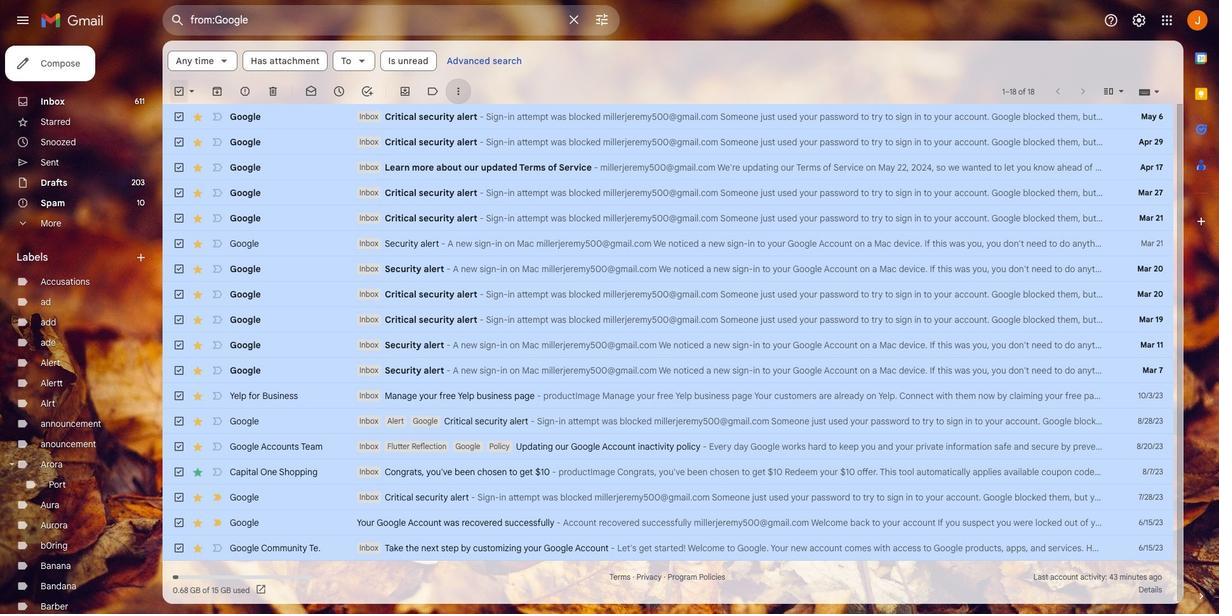 Task type: vqa. For each thing, say whether or not it's contained in the screenshot.
18th row from the bottom of the page
yes



Task type: describe. For each thing, give the bounding box(es) containing it.
13 row from the top
[[163, 409, 1174, 434]]

14 row from the top
[[163, 434, 1174, 460]]

clear search image
[[561, 7, 587, 32]]

delete image
[[267, 85, 279, 98]]

support image
[[1104, 13, 1119, 28]]

select input tool image
[[1153, 87, 1161, 96]]

5 row from the top
[[163, 206, 1174, 231]]

8 row from the top
[[163, 282, 1174, 307]]

labels image
[[427, 85, 439, 98]]

gmail image
[[41, 8, 110, 33]]

add to tasks image
[[361, 85, 373, 98]]

4 row from the top
[[163, 180, 1174, 206]]

archive image
[[211, 85, 224, 98]]

3 row from the top
[[163, 155, 1174, 180]]

search mail image
[[166, 9, 189, 32]]

report spam image
[[239, 85, 251, 98]]

advanced search options image
[[589, 7, 615, 32]]

6 row from the top
[[163, 231, 1174, 257]]



Task type: locate. For each thing, give the bounding box(es) containing it.
tab list
[[1184, 41, 1219, 569]]

more email options image
[[452, 85, 465, 98]]

11 row from the top
[[163, 358, 1174, 384]]

None search field
[[163, 5, 620, 36]]

7 row from the top
[[163, 257, 1174, 282]]

toggle split pane mode image
[[1102, 85, 1115, 98]]

12 row from the top
[[163, 384, 1174, 409]]

snooze image
[[333, 85, 345, 98]]

16 row from the top
[[163, 485, 1174, 511]]

main menu image
[[15, 13, 30, 28]]

None checkbox
[[173, 136, 185, 149], [173, 161, 185, 174], [173, 238, 185, 250], [173, 263, 185, 276], [173, 288, 185, 301], [173, 339, 185, 352], [173, 365, 185, 377], [173, 390, 185, 403], [173, 441, 185, 453], [173, 466, 185, 479], [173, 492, 185, 504], [173, 517, 185, 530], [173, 542, 185, 555], [173, 136, 185, 149], [173, 161, 185, 174], [173, 238, 185, 250], [173, 263, 185, 276], [173, 288, 185, 301], [173, 339, 185, 352], [173, 365, 185, 377], [173, 390, 185, 403], [173, 441, 185, 453], [173, 466, 185, 479], [173, 492, 185, 504], [173, 517, 185, 530], [173, 542, 185, 555]]

follow link to manage storage image
[[255, 584, 268, 597]]

1 row from the top
[[163, 104, 1174, 130]]

settings image
[[1132, 13, 1147, 28]]

None checkbox
[[173, 85, 185, 98], [173, 110, 185, 123], [173, 187, 185, 199], [173, 212, 185, 225], [173, 314, 185, 326], [173, 415, 185, 428], [173, 85, 185, 98], [173, 110, 185, 123], [173, 187, 185, 199], [173, 212, 185, 225], [173, 314, 185, 326], [173, 415, 185, 428]]

mark as read image
[[305, 85, 318, 98]]

footer
[[163, 572, 1174, 597]]

18 row from the top
[[163, 536, 1174, 561]]

2 row from the top
[[163, 130, 1174, 155]]

heading
[[17, 251, 135, 264]]

9 row from the top
[[163, 307, 1174, 333]]

move to inbox image
[[399, 85, 412, 98]]

17 row from the top
[[163, 511, 1174, 536]]

navigation
[[0, 41, 163, 615]]

10 row from the top
[[163, 333, 1174, 358]]

15 row from the top
[[163, 460, 1174, 485]]

main content
[[163, 41, 1184, 605]]

row
[[163, 104, 1174, 130], [163, 130, 1174, 155], [163, 155, 1174, 180], [163, 180, 1174, 206], [163, 206, 1174, 231], [163, 231, 1174, 257], [163, 257, 1174, 282], [163, 282, 1174, 307], [163, 307, 1174, 333], [163, 333, 1174, 358], [163, 358, 1174, 384], [163, 384, 1174, 409], [163, 409, 1174, 434], [163, 434, 1174, 460], [163, 460, 1174, 485], [163, 485, 1174, 511], [163, 511, 1174, 536], [163, 536, 1174, 561]]

Search mail text field
[[191, 14, 559, 27]]



